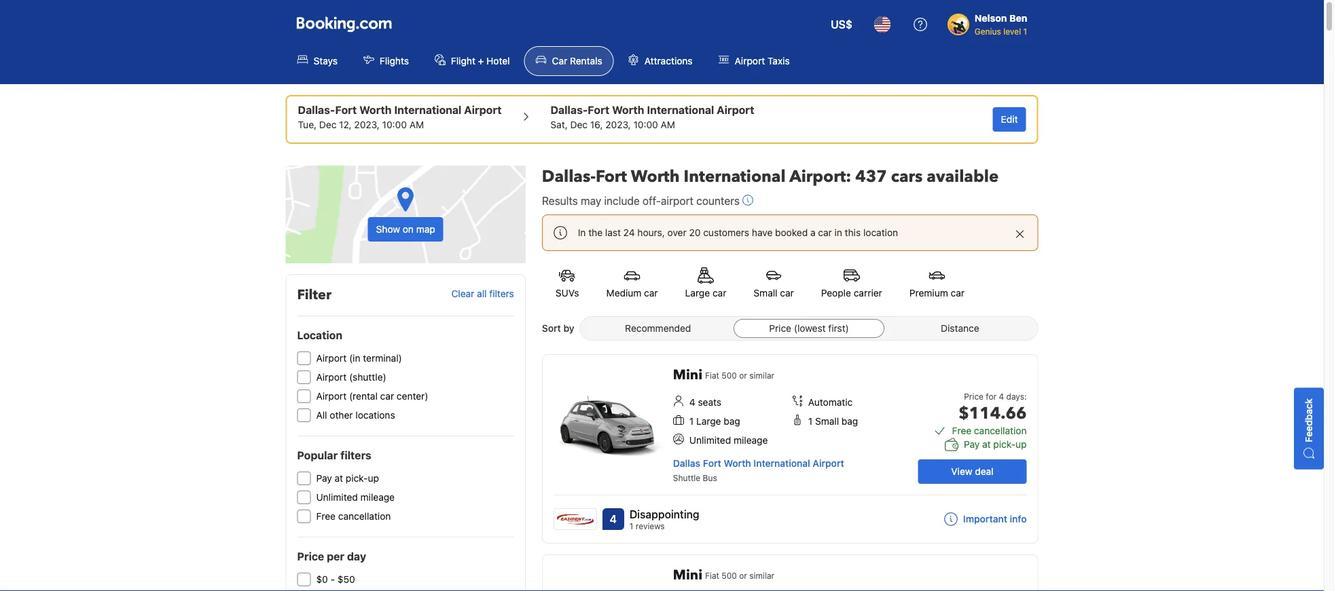 Task type: vqa. For each thing, say whether or not it's contained in the screenshot.
rightmost $150
no



Task type: describe. For each thing, give the bounding box(es) containing it.
us$
[[831, 18, 853, 31]]

(lowest
[[794, 323, 826, 334]]

10:00 for dallas-fort worth international airport sat, dec 16, 2023, 10:00 am
[[634, 119, 658, 130]]

location
[[864, 227, 898, 238]]

pick-up location element
[[298, 102, 502, 118]]

product card group
[[542, 355, 1043, 544]]

pick-up date element
[[298, 118, 502, 132]]

all
[[316, 410, 327, 421]]

drop-off date element
[[551, 118, 754, 132]]

automatic
[[808, 397, 853, 408]]

view deal
[[951, 466, 994, 478]]

important info
[[963, 514, 1027, 525]]

rentals
[[570, 55, 602, 67]]

if you choose one, you'll need to make your own way there - but prices can be a lot lower. image
[[743, 195, 753, 206]]

dallas-fort worth international airport sat, dec 16, 2023, 10:00 am
[[551, 104, 754, 130]]

deal
[[975, 466, 994, 478]]

10:00 for dallas-fort worth international airport tue, dec 12, 2023, 10:00 am
[[382, 119, 407, 130]]

off-
[[643, 195, 661, 208]]

suvs button
[[542, 260, 593, 308]]

mileage inside product card group
[[734, 435, 768, 446]]

medium
[[606, 288, 642, 299]]

seats
[[698, 397, 722, 408]]

all
[[477, 289, 487, 300]]

map
[[416, 224, 435, 235]]

2 fiat from the top
[[705, 571, 719, 581]]

0 horizontal spatial at
[[335, 473, 343, 484]]

large inside product card group
[[696, 416, 721, 427]]

4 for 4
[[610, 513, 617, 526]]

am for dallas-fort worth international airport sat, dec 16, 2023, 10:00 am
[[661, 119, 675, 130]]

1 inside disappointing 1 reviews
[[630, 522, 634, 531]]

hours,
[[638, 227, 665, 238]]

international for 437
[[684, 165, 786, 188]]

sort by
[[542, 323, 575, 334]]

$114.66
[[959, 403, 1027, 425]]

small inside product card group
[[815, 416, 839, 427]]

1 vertical spatial unlimited
[[316, 492, 358, 503]]

sort by element
[[580, 317, 1039, 341]]

the
[[589, 227, 603, 238]]

large car
[[685, 288, 727, 299]]

price (lowest first)
[[769, 323, 849, 334]]

if you choose one, you'll need to make your own way there - but prices can be a lot lower. image
[[743, 195, 753, 206]]

show on map button
[[286, 166, 526, 264]]

large car button
[[672, 260, 740, 308]]

us$ button
[[823, 8, 861, 41]]

1 down automatic
[[808, 416, 813, 427]]

sort
[[542, 323, 561, 334]]

worth for dallas-fort worth international airport tue, dec 12, 2023, 10:00 am
[[360, 104, 392, 117]]

0 horizontal spatial pay at pick-up
[[316, 473, 379, 484]]

show on map
[[376, 224, 435, 235]]

2 similar from the top
[[750, 571, 775, 581]]

dallas
[[673, 458, 701, 469]]

flight
[[451, 55, 476, 67]]

for
[[986, 392, 997, 402]]

terminal)
[[363, 353, 402, 364]]

4 inside the price for 4 days: $114.66
[[999, 392, 1004, 402]]

dallas-fort worth international airport: 437 cars available
[[542, 165, 999, 188]]

flight + hotel link
[[423, 46, 522, 76]]

have
[[752, 227, 773, 238]]

clear all filters
[[451, 289, 514, 300]]

booked
[[775, 227, 808, 238]]

cancellation inside product card group
[[974, 426, 1027, 437]]

important info button
[[944, 513, 1027, 527]]

flights link
[[352, 46, 421, 76]]

airport inside 'link'
[[735, 55, 765, 67]]

reviews
[[636, 522, 665, 531]]

car rentals link
[[524, 46, 614, 76]]

skip to main content element
[[0, 0, 1324, 84]]

days:
[[1007, 392, 1027, 402]]

price for price per day
[[297, 551, 324, 564]]

airport down airport (in terminal)
[[316, 372, 347, 383]]

in
[[578, 227, 586, 238]]

similar inside product card group
[[750, 371, 775, 380]]

customers
[[703, 227, 750, 238]]

car for premium car
[[951, 288, 965, 299]]

hotel
[[487, 55, 510, 67]]

dallas-fort worth international airport tue, dec 12, 2023, 10:00 am
[[298, 104, 502, 130]]

edit
[[1001, 114, 1018, 125]]

1 vertical spatial mileage
[[361, 492, 395, 503]]

flight + hotel
[[451, 55, 510, 67]]

international for sat,
[[647, 104, 714, 117]]

2023, for dallas-fort worth international airport tue, dec 12, 2023, 10:00 am
[[354, 119, 380, 130]]

bus
[[703, 474, 717, 483]]

locations
[[356, 410, 395, 421]]

car for small car
[[780, 288, 794, 299]]

(in
[[349, 353, 360, 364]]

nelson ben genius level 1
[[975, 13, 1028, 36]]

drop-off location element
[[551, 102, 754, 118]]

day
[[347, 551, 366, 564]]

medium car
[[606, 288, 658, 299]]

-
[[331, 574, 335, 586]]

pick- inside product card group
[[994, 439, 1016, 450]]

premium car
[[910, 288, 965, 299]]

0 horizontal spatial unlimited mileage
[[316, 492, 395, 503]]

$0
[[316, 574, 328, 586]]

a
[[811, 227, 816, 238]]

4 for 4 seats
[[690, 397, 696, 408]]

mini fiat 500 or similar inside product card group
[[673, 366, 775, 385]]

may
[[581, 195, 601, 208]]

airport (shuttle)
[[316, 372, 386, 383]]

dallas fort worth international airport button
[[673, 458, 844, 470]]

fort for dallas-fort worth international airport sat, dec 16, 2023, 10:00 am
[[588, 104, 610, 117]]

car for medium car
[[644, 288, 658, 299]]

airport
[[661, 195, 694, 208]]

last
[[605, 227, 621, 238]]

car
[[552, 55, 567, 67]]

airport inside dallas-fort worth international airport tue, dec 12, 2023, 10:00 am
[[464, 104, 502, 117]]

all other locations
[[316, 410, 395, 421]]

genius
[[975, 26, 1001, 36]]

4 seats
[[690, 397, 722, 408]]

am for dallas-fort worth international airport tue, dec 12, 2023, 10:00 am
[[410, 119, 424, 130]]

airport (rental car center)
[[316, 391, 428, 402]]

show
[[376, 224, 400, 235]]

taxis
[[768, 55, 790, 67]]

over
[[668, 227, 687, 238]]

1 small bag
[[808, 416, 858, 427]]

ben
[[1010, 13, 1028, 24]]

(shuttle)
[[349, 372, 386, 383]]

dec for dallas-fort worth international airport sat, dec 16, 2023, 10:00 am
[[570, 119, 588, 130]]



Task type: locate. For each thing, give the bounding box(es) containing it.
airport taxis link
[[707, 46, 801, 76]]

filters right popular at the bottom left
[[340, 449, 371, 462]]

mileage up dallas fort worth international airport button
[[734, 435, 768, 446]]

0 horizontal spatial mileage
[[361, 492, 395, 503]]

2 bag from the left
[[842, 416, 858, 427]]

price left (lowest
[[769, 323, 792, 334]]

24
[[624, 227, 635, 238]]

0 horizontal spatial 4
[[610, 513, 617, 526]]

4 left the reviews
[[610, 513, 617, 526]]

unlimited
[[690, 435, 731, 446], [316, 492, 358, 503]]

dallas fort worth international airport shuttle bus
[[673, 458, 844, 483]]

1 horizontal spatial 10:00
[[634, 119, 658, 130]]

fort up include at the left
[[596, 165, 627, 188]]

12,
[[339, 119, 352, 130]]

1 vertical spatial pay at pick-up
[[316, 473, 379, 484]]

0 vertical spatial fiat
[[705, 371, 719, 380]]

large inside button
[[685, 288, 710, 299]]

dallas- up the tue,
[[298, 104, 335, 117]]

car right a
[[818, 227, 832, 238]]

1 vertical spatial small
[[815, 416, 839, 427]]

car left small car
[[713, 288, 727, 299]]

1 horizontal spatial unlimited
[[690, 435, 731, 446]]

1 vertical spatial large
[[696, 416, 721, 427]]

price inside sort by element
[[769, 323, 792, 334]]

worth for dallas-fort worth international airport sat, dec 16, 2023, 10:00 am
[[612, 104, 644, 117]]

view
[[951, 466, 973, 478]]

airport taxis
[[735, 55, 790, 67]]

2 dallas-fort worth international airport group from the left
[[551, 102, 754, 132]]

airport down +
[[464, 104, 502, 117]]

fort up 16,
[[588, 104, 610, 117]]

1 horizontal spatial pick-
[[994, 439, 1016, 450]]

price inside the price for 4 days: $114.66
[[964, 392, 984, 402]]

up down $114.66
[[1016, 439, 1027, 450]]

10:00 down the pick-up location element at the left of page
[[382, 119, 407, 130]]

0 horizontal spatial dallas-fort worth international airport group
[[298, 102, 502, 132]]

2 mini from the top
[[673, 567, 703, 585]]

1 horizontal spatial mileage
[[734, 435, 768, 446]]

worth inside dallas fort worth international airport shuttle bus
[[724, 458, 751, 469]]

1 mini fiat 500 or similar from the top
[[673, 366, 775, 385]]

by
[[564, 323, 575, 334]]

bag down automatic
[[842, 416, 858, 427]]

0 horizontal spatial am
[[410, 119, 424, 130]]

500
[[722, 371, 737, 380], [722, 571, 737, 581]]

1 horizontal spatial up
[[1016, 439, 1027, 450]]

airport inside dallas-fort worth international airport sat, dec 16, 2023, 10:00 am
[[717, 104, 754, 117]]

mini
[[673, 366, 703, 385], [673, 567, 703, 585]]

airport
[[735, 55, 765, 67], [464, 104, 502, 117], [717, 104, 754, 117], [316, 353, 347, 364], [316, 372, 347, 383], [316, 391, 347, 402], [813, 458, 844, 469]]

filter
[[297, 286, 331, 305]]

2 horizontal spatial 4
[[999, 392, 1004, 402]]

2023, right 16,
[[606, 119, 631, 130]]

car for large car
[[713, 288, 727, 299]]

recommended
[[625, 323, 691, 334]]

results
[[542, 195, 578, 208]]

or inside product card group
[[739, 371, 747, 380]]

1 bag from the left
[[724, 416, 740, 427]]

2023, inside dallas-fort worth international airport tue, dec 12, 2023, 10:00 am
[[354, 119, 380, 130]]

2 vertical spatial price
[[297, 551, 324, 564]]

filters right all
[[489, 289, 514, 300]]

free inside product card group
[[952, 426, 972, 437]]

free up price per day
[[316, 511, 336, 522]]

0 horizontal spatial free
[[316, 511, 336, 522]]

dallas- for dallas-fort worth international airport tue, dec 12, 2023, 10:00 am
[[298, 104, 335, 117]]

1 10:00 from the left
[[382, 119, 407, 130]]

1 2023, from the left
[[354, 119, 380, 130]]

0 vertical spatial pay at pick-up
[[964, 439, 1027, 450]]

1 500 from the top
[[722, 371, 737, 380]]

or
[[739, 371, 747, 380], [739, 571, 747, 581]]

free cancellation down $114.66
[[952, 426, 1027, 437]]

1 vertical spatial price
[[964, 392, 984, 402]]

pay at pick-up inside product card group
[[964, 439, 1027, 450]]

0 horizontal spatial filters
[[340, 449, 371, 462]]

on
[[403, 224, 414, 235]]

0 horizontal spatial cancellation
[[338, 511, 391, 522]]

large down seats
[[696, 416, 721, 427]]

edit button
[[993, 107, 1026, 132]]

0 vertical spatial up
[[1016, 439, 1027, 450]]

1 horizontal spatial 2023,
[[606, 119, 631, 130]]

car up price (lowest first)
[[780, 288, 794, 299]]

0 vertical spatial at
[[983, 439, 991, 450]]

airport left taxis
[[735, 55, 765, 67]]

fort
[[335, 104, 357, 117], [588, 104, 610, 117], [596, 165, 627, 188], [703, 458, 721, 469]]

0 vertical spatial price
[[769, 323, 792, 334]]

0 horizontal spatial pick-
[[346, 473, 368, 484]]

info
[[1010, 514, 1027, 525]]

1 horizontal spatial free cancellation
[[952, 426, 1027, 437]]

1 horizontal spatial small
[[815, 416, 839, 427]]

am inside dallas-fort worth international airport tue, dec 12, 2023, 10:00 am
[[410, 119, 424, 130]]

search summary element
[[286, 95, 1039, 144]]

1 fiat from the top
[[705, 371, 719, 380]]

0 horizontal spatial 2023,
[[354, 119, 380, 130]]

mini inside product card group
[[673, 366, 703, 385]]

worth up 'drop-off date' 'element'
[[612, 104, 644, 117]]

0 vertical spatial cancellation
[[974, 426, 1027, 437]]

1 am from the left
[[410, 119, 424, 130]]

0 vertical spatial large
[[685, 288, 710, 299]]

dallas- for dallas-fort worth international airport: 437 cars available
[[542, 165, 596, 188]]

1 horizontal spatial bag
[[842, 416, 858, 427]]

worth for dallas fort worth international airport shuttle bus
[[724, 458, 751, 469]]

2023, for dallas-fort worth international airport sat, dec 16, 2023, 10:00 am
[[606, 119, 631, 130]]

0 horizontal spatial bag
[[724, 416, 740, 427]]

10:00 inside dallas-fort worth international airport sat, dec 16, 2023, 10:00 am
[[634, 119, 658, 130]]

1 vertical spatial or
[[739, 571, 747, 581]]

am inside dallas-fort worth international airport sat, dec 16, 2023, 10:00 am
[[661, 119, 675, 130]]

airport down airport taxis 'link'
[[717, 104, 754, 117]]

international inside dallas-fort worth international airport sat, dec 16, 2023, 10:00 am
[[647, 104, 714, 117]]

+
[[478, 55, 484, 67]]

fort up 12,
[[335, 104, 357, 117]]

up down popular filters at the left of the page
[[368, 473, 379, 484]]

worth inside dallas-fort worth international airport tue, dec 12, 2023, 10:00 am
[[360, 104, 392, 117]]

2 am from the left
[[661, 119, 675, 130]]

include
[[604, 195, 640, 208]]

attractions link
[[617, 46, 704, 76]]

small up price (lowest first)
[[754, 288, 778, 299]]

view deal button
[[918, 460, 1027, 484]]

0 vertical spatial 500
[[722, 371, 737, 380]]

bag
[[724, 416, 740, 427], [842, 416, 858, 427]]

0 vertical spatial mini
[[673, 366, 703, 385]]

level
[[1004, 26, 1021, 36]]

international inside dallas fort worth international airport shuttle bus
[[754, 458, 810, 469]]

unlimited mileage down popular filters at the left of the page
[[316, 492, 395, 503]]

unlimited down 1 large bag
[[690, 435, 731, 446]]

car right premium
[[951, 288, 965, 299]]

fiat
[[705, 371, 719, 380], [705, 571, 719, 581]]

bag for 1 small bag
[[842, 416, 858, 427]]

fort for dallas fort worth international airport shuttle bus
[[703, 458, 721, 469]]

free down $114.66
[[952, 426, 972, 437]]

bag for 1 large bag
[[724, 416, 740, 427]]

international up 'drop-off date' 'element'
[[647, 104, 714, 117]]

worth up off-
[[631, 165, 680, 188]]

0 vertical spatial free cancellation
[[952, 426, 1027, 437]]

up inside product card group
[[1016, 439, 1027, 450]]

price for 4 days: $114.66
[[959, 392, 1027, 425]]

fort inside dallas-fort worth international airport tue, dec 12, 2023, 10:00 am
[[335, 104, 357, 117]]

fort inside dallas-fort worth international airport sat, dec 16, 2023, 10:00 am
[[588, 104, 610, 117]]

location
[[297, 329, 342, 342]]

0 vertical spatial mileage
[[734, 435, 768, 446]]

1 left the reviews
[[630, 522, 634, 531]]

cancellation down $114.66
[[974, 426, 1027, 437]]

1 horizontal spatial dec
[[570, 119, 588, 130]]

1 dec from the left
[[319, 119, 337, 130]]

important
[[963, 514, 1008, 525]]

1 horizontal spatial free
[[952, 426, 972, 437]]

0 horizontal spatial up
[[368, 473, 379, 484]]

1 horizontal spatial 4
[[690, 397, 696, 408]]

0 vertical spatial similar
[[750, 371, 775, 380]]

dallas- inside dallas-fort worth international airport tue, dec 12, 2023, 10:00 am
[[298, 104, 335, 117]]

1 vertical spatial mini
[[673, 567, 703, 585]]

10:00 down drop-off location element
[[634, 119, 658, 130]]

4 right 'for'
[[999, 392, 1004, 402]]

large up recommended
[[685, 288, 710, 299]]

international for tue,
[[394, 104, 462, 117]]

pay down popular at the bottom left
[[316, 473, 332, 484]]

stays
[[314, 55, 338, 67]]

1 horizontal spatial unlimited mileage
[[690, 435, 768, 446]]

1 or from the top
[[739, 371, 747, 380]]

unlimited mileage down 1 large bag
[[690, 435, 768, 446]]

$0 - $50
[[316, 574, 355, 586]]

fort inside dallas fort worth international airport shuttle bus
[[703, 458, 721, 469]]

fort for dallas-fort worth international airport tue, dec 12, 2023, 10:00 am
[[335, 104, 357, 117]]

pay inside product card group
[[964, 439, 980, 450]]

price for price (lowest first)
[[769, 323, 792, 334]]

center)
[[397, 391, 428, 402]]

0 vertical spatial unlimited
[[690, 435, 731, 446]]

mini up "4 seats"
[[673, 366, 703, 385]]

2 500 from the top
[[722, 571, 737, 581]]

per
[[327, 551, 345, 564]]

small down automatic
[[815, 416, 839, 427]]

in the last 24 hours, over 20 customers have booked a car in this location
[[578, 227, 898, 238]]

first)
[[828, 323, 849, 334]]

1 inside nelson ben genius level 1
[[1024, 26, 1027, 36]]

car right medium
[[644, 288, 658, 299]]

0 horizontal spatial dec
[[319, 119, 337, 130]]

10:00 inside dallas-fort worth international airport tue, dec 12, 2023, 10:00 am
[[382, 119, 407, 130]]

dallas- inside dallas-fort worth international airport sat, dec 16, 2023, 10:00 am
[[551, 104, 588, 117]]

1 vertical spatial filters
[[340, 449, 371, 462]]

people
[[821, 288, 851, 299]]

mileage
[[734, 435, 768, 446], [361, 492, 395, 503]]

airport inside dallas fort worth international airport shuttle bus
[[813, 458, 844, 469]]

sat,
[[551, 119, 568, 130]]

at down popular filters at the left of the page
[[335, 473, 343, 484]]

price
[[769, 323, 792, 334], [964, 392, 984, 402], [297, 551, 324, 564]]

free cancellation inside product card group
[[952, 426, 1027, 437]]

dallas- up sat,
[[551, 104, 588, 117]]

distance
[[941, 323, 979, 334]]

pick- down $114.66
[[994, 439, 1016, 450]]

0 vertical spatial pick-
[[994, 439, 1016, 450]]

2 2023, from the left
[[606, 119, 631, 130]]

1 similar from the top
[[750, 371, 775, 380]]

1 mini from the top
[[673, 366, 703, 385]]

1 horizontal spatial price
[[769, 323, 792, 334]]

1 vertical spatial mini fiat 500 or similar
[[673, 567, 775, 585]]

0 vertical spatial or
[[739, 371, 747, 380]]

international up if you choose one, you'll need to make your own way there - but prices can be a lot lower. icon
[[684, 165, 786, 188]]

1 vertical spatial pick-
[[346, 473, 368, 484]]

1 down "4 seats"
[[690, 416, 694, 427]]

dallas-fort worth international airport group down attractions link
[[551, 102, 754, 132]]

0 horizontal spatial free cancellation
[[316, 511, 391, 522]]

1 horizontal spatial dallas-fort worth international airport group
[[551, 102, 754, 132]]

pay at pick-up up deal
[[964, 439, 1027, 450]]

1 horizontal spatial at
[[983, 439, 991, 450]]

0 vertical spatial filters
[[489, 289, 514, 300]]

suvs
[[556, 288, 579, 299]]

1 vertical spatial pay
[[316, 473, 332, 484]]

free cancellation up day
[[316, 511, 391, 522]]

unlimited mileage
[[690, 435, 768, 446], [316, 492, 395, 503]]

1 vertical spatial cancellation
[[338, 511, 391, 522]]

2 10:00 from the left
[[634, 119, 658, 130]]

1 dallas-fort worth international airport group from the left
[[298, 102, 502, 132]]

people carrier button
[[808, 260, 896, 308]]

0 horizontal spatial small
[[754, 288, 778, 299]]

pick-
[[994, 439, 1016, 450], [346, 473, 368, 484]]

0 horizontal spatial unlimited
[[316, 492, 358, 503]]

small inside button
[[754, 288, 778, 299]]

medium car button
[[593, 260, 672, 308]]

fiat inside product card group
[[705, 371, 719, 380]]

customer rating 4 disappointing element
[[630, 507, 700, 523]]

small car button
[[740, 260, 808, 308]]

airport up all
[[316, 391, 347, 402]]

dec inside dallas-fort worth international airport tue, dec 12, 2023, 10:00 am
[[319, 119, 337, 130]]

am
[[410, 119, 424, 130], [661, 119, 675, 130]]

at inside product card group
[[983, 439, 991, 450]]

this
[[845, 227, 861, 238]]

1 vertical spatial free
[[316, 511, 336, 522]]

1 horizontal spatial cancellation
[[974, 426, 1027, 437]]

1 vertical spatial up
[[368, 473, 379, 484]]

pay up view deal
[[964, 439, 980, 450]]

available
[[927, 165, 999, 188]]

shuttle
[[673, 474, 701, 483]]

1 large bag
[[690, 416, 740, 427]]

at up deal
[[983, 439, 991, 450]]

dec left 12,
[[319, 119, 337, 130]]

airport down 1 small bag
[[813, 458, 844, 469]]

0 vertical spatial free
[[952, 426, 972, 437]]

am down the pick-up location element at the left of page
[[410, 119, 424, 130]]

2 horizontal spatial price
[[964, 392, 984, 402]]

dec
[[319, 119, 337, 130], [570, 119, 588, 130]]

2 or from the top
[[739, 571, 747, 581]]

supplied by rc - easirent image
[[554, 510, 596, 530]]

dec left 16,
[[570, 119, 588, 130]]

fort up bus
[[703, 458, 721, 469]]

price for price for 4 days: $114.66
[[964, 392, 984, 402]]

1 vertical spatial unlimited mileage
[[316, 492, 395, 503]]

unlimited down popular filters at the left of the page
[[316, 492, 358, 503]]

attractions
[[645, 55, 693, 67]]

worth down 1 large bag
[[724, 458, 751, 469]]

1 vertical spatial free cancellation
[[316, 511, 391, 522]]

dallas- up results
[[542, 165, 596, 188]]

stays link
[[286, 46, 349, 76]]

worth
[[360, 104, 392, 117], [612, 104, 644, 117], [631, 165, 680, 188], [724, 458, 751, 469]]

international up pick-up date element
[[394, 104, 462, 117]]

price left 'for'
[[964, 392, 984, 402]]

1 vertical spatial similar
[[750, 571, 775, 581]]

unlimited inside product card group
[[690, 435, 731, 446]]

1 horizontal spatial am
[[661, 119, 675, 130]]

mini down disappointing 1 reviews
[[673, 567, 703, 585]]

0 vertical spatial pay
[[964, 439, 980, 450]]

pay at pick-up
[[964, 439, 1027, 450], [316, 473, 379, 484]]

am down drop-off location element
[[661, 119, 675, 130]]

500 inside product card group
[[722, 371, 737, 380]]

nelson
[[975, 13, 1007, 24]]

437
[[856, 165, 887, 188]]

price per day
[[297, 551, 366, 564]]

feedback button
[[1294, 388, 1324, 470]]

4 left seats
[[690, 397, 696, 408]]

airport:
[[790, 165, 852, 188]]

price left per on the bottom left
[[297, 551, 324, 564]]

car up locations
[[380, 391, 394, 402]]

1 vertical spatial at
[[335, 473, 343, 484]]

airport left '(in' on the left of the page
[[316, 353, 347, 364]]

mileage down popular filters at the left of the page
[[361, 492, 395, 503]]

pick- down popular filters at the left of the page
[[346, 473, 368, 484]]

dec inside dallas-fort worth international airport sat, dec 16, 2023, 10:00 am
[[570, 119, 588, 130]]

dallas- for dallas-fort worth international airport sat, dec 16, 2023, 10:00 am
[[551, 104, 588, 117]]

2 mini fiat 500 or similar from the top
[[673, 567, 775, 585]]

1 right level
[[1024, 26, 1027, 36]]

1 vertical spatial fiat
[[705, 571, 719, 581]]

disappointing
[[630, 509, 700, 521]]

worth up pick-up date element
[[360, 104, 392, 117]]

filters
[[489, 289, 514, 300], [340, 449, 371, 462]]

0 vertical spatial unlimited mileage
[[690, 435, 768, 446]]

people carrier
[[821, 288, 882, 299]]

2023, right 12,
[[354, 119, 380, 130]]

free cancellation
[[952, 426, 1027, 437], [316, 511, 391, 522]]

cancellation up day
[[338, 511, 391, 522]]

1 vertical spatial 500
[[722, 571, 737, 581]]

0 vertical spatial mini fiat 500 or similar
[[673, 366, 775, 385]]

international down 1 small bag
[[754, 458, 810, 469]]

worth for dallas-fort worth international airport: 437 cars available
[[631, 165, 680, 188]]

dec for dallas-fort worth international airport tue, dec 12, 2023, 10:00 am
[[319, 119, 337, 130]]

0 horizontal spatial price
[[297, 551, 324, 564]]

international inside dallas-fort worth international airport tue, dec 12, 2023, 10:00 am
[[394, 104, 462, 117]]

bag up dallas fort worth international airport button
[[724, 416, 740, 427]]

popular
[[297, 449, 338, 462]]

1 horizontal spatial pay
[[964, 439, 980, 450]]

worth inside dallas-fort worth international airport sat, dec 16, 2023, 10:00 am
[[612, 104, 644, 117]]

fort for dallas-fort worth international airport: 437 cars available
[[596, 165, 627, 188]]

2 dec from the left
[[570, 119, 588, 130]]

popular filters
[[297, 449, 371, 462]]

dallas-fort worth international airport group
[[298, 102, 502, 132], [551, 102, 754, 132]]

0 vertical spatial small
[[754, 288, 778, 299]]

0 horizontal spatial 10:00
[[382, 119, 407, 130]]

filters inside clear all filters button
[[489, 289, 514, 300]]

2023, inside dallas-fort worth international airport sat, dec 16, 2023, 10:00 am
[[606, 119, 631, 130]]

premium car button
[[896, 260, 978, 308]]

clear all filters button
[[451, 289, 514, 300]]

dallas-fort worth international airport group down the flights
[[298, 102, 502, 132]]

unlimited mileage inside product card group
[[690, 435, 768, 446]]

international for shuttle
[[754, 458, 810, 469]]

small car
[[754, 288, 794, 299]]

feedback
[[1304, 399, 1315, 443]]

0 horizontal spatial pay
[[316, 473, 332, 484]]

pay at pick-up down popular filters at the left of the page
[[316, 473, 379, 484]]

1 horizontal spatial pay at pick-up
[[964, 439, 1027, 450]]

1 horizontal spatial filters
[[489, 289, 514, 300]]



